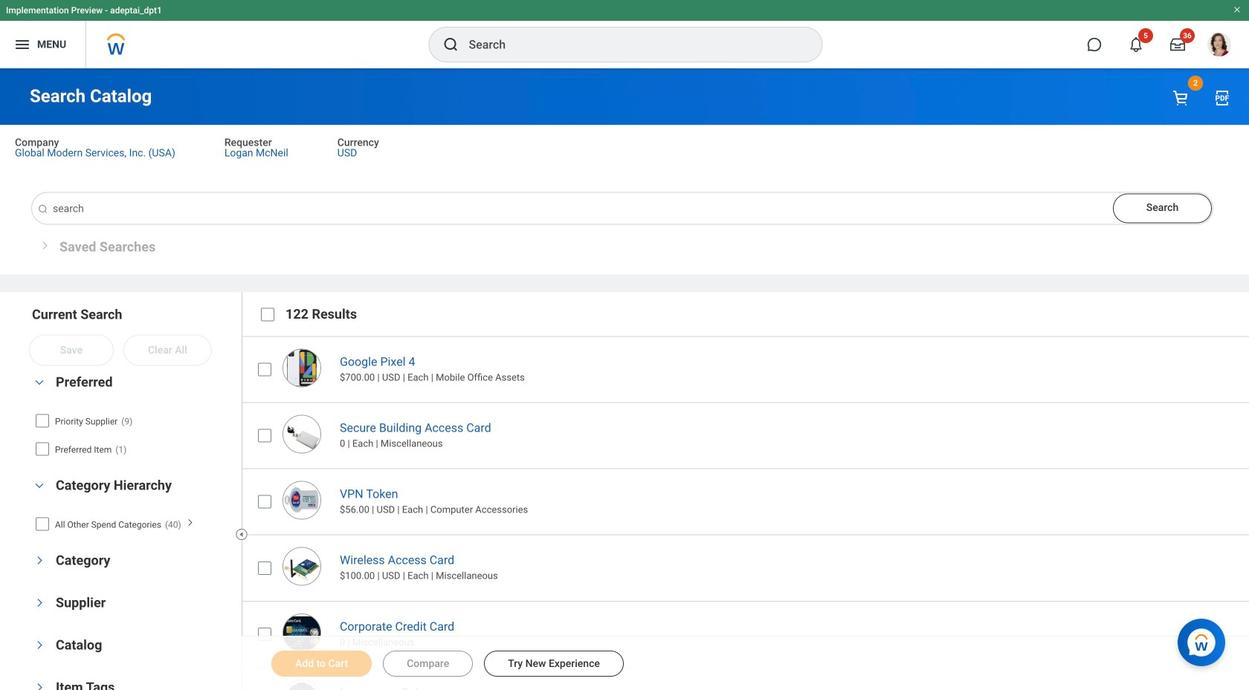 Task type: vqa. For each thing, say whether or not it's contained in the screenshot.
the topmost group
yes



Task type: describe. For each thing, give the bounding box(es) containing it.
4 list item from the top
[[242, 535, 1249, 602]]

2 group from the top
[[30, 476, 234, 540]]

profile logan mcneil image
[[1208, 33, 1232, 60]]

3 list item from the top
[[242, 469, 1249, 535]]

Search Workday  search field
[[469, 28, 792, 61]]

1 list item from the top
[[242, 337, 1249, 403]]



Task type: locate. For each thing, give the bounding box(es) containing it.
inbox large image
[[1171, 37, 1185, 52]]

None search field
[[30, 193, 1213, 224]]

5 list item from the top
[[242, 602, 1249, 668]]

justify image
[[13, 36, 31, 54]]

banner
[[0, 0, 1249, 68]]

chevron down image
[[30, 378, 48, 388], [30, 481, 48, 492], [35, 552, 45, 570], [35, 595, 45, 613], [35, 637, 45, 655]]

group
[[30, 373, 234, 465], [30, 476, 234, 540]]

1 group from the top
[[30, 373, 234, 465]]

list item
[[242, 337, 1249, 403], [242, 403, 1249, 469], [242, 469, 1249, 535], [242, 535, 1249, 602], [242, 602, 1249, 668], [242, 668, 1249, 691]]

tree
[[35, 409, 229, 462]]

Search Catalog text field
[[32, 193, 1213, 224]]

chevron right image
[[181, 519, 199, 528]]

search image
[[37, 203, 49, 215]]

2 list item from the top
[[242, 403, 1249, 469]]

6 list item from the top
[[242, 668, 1249, 691]]

search image
[[442, 36, 460, 54]]

notifications large image
[[1129, 37, 1144, 52]]

chevron down image
[[35, 679, 45, 691]]

1 vertical spatial group
[[30, 476, 234, 540]]

tree inside filter search box
[[35, 409, 229, 462]]

cart image
[[1172, 89, 1190, 107]]

main content
[[0, 68, 1249, 691]]

close environment banner image
[[1233, 5, 1242, 14]]

action bar region
[[242, 637, 1249, 691]]

filter search field
[[30, 306, 244, 691]]

view printable version (pdf) image
[[1214, 89, 1232, 107]]

0 vertical spatial group
[[30, 373, 234, 465]]



